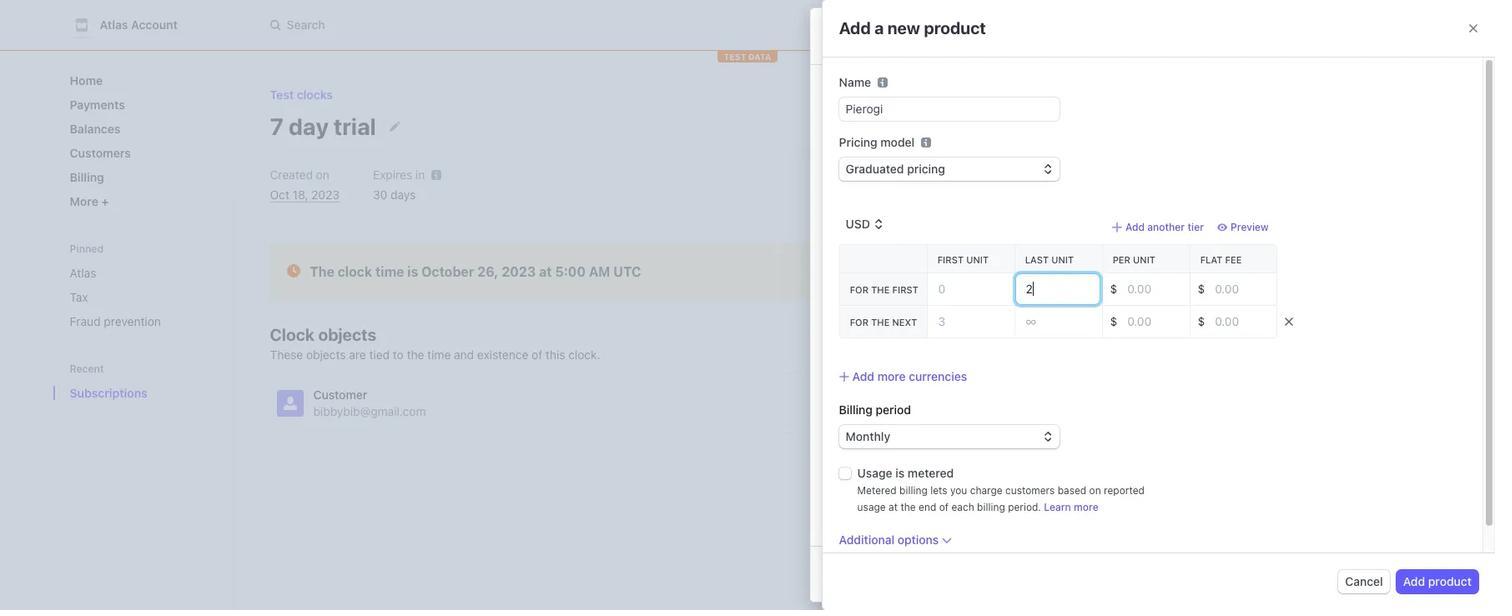 Task type: locate. For each thing, give the bounding box(es) containing it.
0.00 text field for for the next
[[1205, 307, 1279, 337]]

add product inside "create a test subscription" dialog
[[843, 452, 909, 466]]

period
[[876, 403, 911, 417]]

learn more link down preview button
[[1189, 264, 1251, 280]]

pricing inside "create a test subscription" dialog
[[843, 324, 887, 339]]

billing
[[70, 170, 104, 184], [839, 403, 873, 417]]

is left october
[[407, 264, 418, 280]]

1 vertical spatial svg image
[[849, 546, 859, 555]]

0 vertical spatial customer
[[826, 83, 902, 102]]

add right 'cancel'
[[1403, 575, 1425, 589]]

svg image down bill
[[849, 546, 859, 555]]

1 horizontal spatial product
[[924, 18, 986, 38]]

$
[[1110, 282, 1117, 296], [1198, 282, 1205, 296], [1110, 315, 1117, 329], [1198, 315, 1205, 329]]

metered
[[857, 485, 897, 497]]

add left new
[[839, 18, 871, 38]]

1 0.00 text field from the top
[[1205, 275, 1279, 305]]

0 vertical spatial svg image
[[850, 289, 860, 299]]

create a test subscription dialog
[[787, 7, 1495, 611]]

learn more link down 'based'
[[1044, 501, 1099, 515]]

customer inside "create a test subscription" dialog
[[826, 83, 902, 102]]

1 horizontal spatial of
[[939, 501, 949, 514]]

$ button for for the first 0.00 text box
[[1191, 275, 1205, 305]]

billing left period
[[839, 403, 873, 417]]

svg image
[[850, 289, 860, 299], [849, 546, 859, 555]]

1 horizontal spatial atlas
[[100, 18, 128, 32]]

metered
[[908, 466, 954, 481]]

0 vertical spatial 26,
[[477, 264, 499, 280]]

None text field
[[928, 275, 1012, 305], [1016, 275, 1099, 305], [1016, 307, 1099, 337], [928, 275, 1012, 305], [1016, 275, 1099, 305], [1016, 307, 1099, 337]]

0 horizontal spatial 26,
[[477, 264, 499, 280]]

3 unit from the left
[[1133, 254, 1156, 265]]

0 vertical spatial atlas
[[100, 18, 128, 32]]

0 vertical spatial bibbybib@gmail.com
[[826, 124, 939, 138]]

time right advance
[[1315, 264, 1340, 279]]

1 vertical spatial 2023
[[502, 264, 536, 280]]

for for for the first
[[850, 285, 869, 295]]

1 horizontal spatial 26,
[[888, 543, 905, 557]]

unit right last
[[1051, 254, 1074, 265]]

0 vertical spatial learn more
[[1189, 264, 1251, 279]]

0 horizontal spatial billing
[[899, 485, 928, 497]]

bibbybib@gmail.com up hopkins
[[826, 124, 939, 138]]

1 horizontal spatial billing
[[839, 403, 873, 417]]

0 vertical spatial of
[[532, 348, 542, 362]]

balances
[[70, 122, 121, 136]]

add
[[839, 18, 871, 38], [1126, 221, 1145, 234], [852, 370, 874, 384], [843, 452, 864, 466], [1138, 475, 1159, 489], [1403, 575, 1425, 589]]

atlas link
[[63, 259, 223, 287]]

billing up more
[[70, 170, 104, 184]]

on inside created on oct 18, 2023
[[316, 168, 329, 182]]

0 vertical spatial billing
[[70, 170, 104, 184]]

for the first
[[850, 285, 919, 295]]

0 vertical spatial add product button
[[843, 451, 909, 468]]

billing inside 'core navigation links' element
[[70, 170, 104, 184]]

a left new
[[875, 18, 884, 38]]

2 horizontal spatial unit
[[1133, 254, 1156, 265]]

1 vertical spatial for
[[850, 317, 869, 328]]

add more currencies button
[[839, 369, 967, 385]]

a for create
[[881, 27, 890, 45]]

usage
[[857, 466, 892, 481]]

add product up usage
[[843, 452, 909, 466]]

add left "coupon" on the bottom of page
[[1138, 475, 1159, 489]]

at left 5:00
[[539, 264, 552, 280]]

the
[[871, 285, 890, 295], [871, 317, 890, 328], [407, 348, 424, 362], [901, 501, 916, 514]]

fraud prevention link
[[63, 308, 223, 335]]

customer inside customer bibbybib@gmail.com
[[313, 388, 367, 402]]

0 horizontal spatial billing
[[70, 170, 104, 184]]

time left and
[[427, 348, 451, 362]]

2 for from the top
[[850, 317, 869, 328]]

0 horizontal spatial 2023
[[311, 188, 340, 202]]

1 vertical spatial 0.00 text field
[[1117, 307, 1187, 337]]

more for the topmost learn more link
[[1223, 264, 1251, 279]]

at right usage
[[889, 501, 898, 514]]

product for the right the add product button
[[1428, 575, 1472, 589]]

oct inside created on oct 18, 2023
[[270, 188, 289, 202]]

created
[[270, 168, 313, 182]]

time inside button
[[1315, 264, 1340, 279]]

1 horizontal spatial at
[[889, 501, 898, 514]]

more right flat
[[1223, 264, 1251, 279]]

1 vertical spatial pricing
[[843, 324, 887, 339]]

0 horizontal spatial atlas
[[70, 266, 96, 280]]

1 0.00 text field from the top
[[1117, 275, 1187, 305]]

learn down 'based'
[[1044, 501, 1071, 514]]

for the next
[[850, 317, 917, 328]]

options
[[898, 533, 939, 547]]

0 horizontal spatial learn more link
[[1044, 501, 1099, 515]]

for down for the first
[[850, 317, 869, 328]]

$ button
[[1104, 275, 1117, 305], [1191, 275, 1205, 305], [1104, 307, 1117, 337], [1191, 307, 1205, 337]]

advance time button
[[1258, 260, 1346, 284]]

at inside "metered billing lets you charge customers based on reported usage at the end of each billing period."
[[889, 501, 898, 514]]

2 0.00 text field from the top
[[1117, 307, 1187, 337]]

1 horizontal spatial more
[[1074, 501, 1099, 514]]

next
[[892, 317, 917, 328]]

test
[[270, 88, 294, 102]]

add product right 'cancel'
[[1403, 575, 1472, 589]]

prevention
[[104, 315, 161, 329]]

recent
[[70, 363, 104, 375]]

oct 18, 2023 button
[[270, 187, 340, 204]]

atlas down pinned
[[70, 266, 96, 280]]

for down duration on the top right of page
[[850, 285, 869, 295]]

fraud prevention
[[70, 315, 161, 329]]

charge
[[970, 485, 1003, 497]]

on up oct 18, 2023 button
[[316, 168, 329, 182]]

unit for last unit
[[1051, 254, 1074, 265]]

1 vertical spatial oct
[[865, 543, 885, 557]]

pricing left model
[[839, 135, 877, 149]]

0 horizontal spatial oct
[[270, 188, 289, 202]]

1 horizontal spatial learn more link
[[1189, 264, 1251, 280]]

1 vertical spatial on
[[1089, 485, 1101, 497]]

1 vertical spatial of
[[939, 501, 949, 514]]

1 vertical spatial 0.00 text field
[[1205, 307, 1279, 337]]

0 horizontal spatial customer
[[313, 388, 367, 402]]

unit right "per"
[[1133, 254, 1156, 265]]

0 vertical spatial on
[[316, 168, 329, 182]]

1 vertical spatial 26,
[[888, 543, 905, 557]]

learn for the topmost learn more link
[[1189, 264, 1220, 279]]

1 horizontal spatial unit
[[1051, 254, 1074, 265]]

1 vertical spatial customer
[[313, 388, 367, 402]]

svg image inside oct 26, 2023 "button"
[[849, 546, 859, 555]]

0 horizontal spatial more
[[877, 370, 906, 384]]

2023
[[311, 188, 340, 202], [502, 264, 536, 280], [908, 543, 936, 557]]

0 vertical spatial 0.00 text field
[[1117, 275, 1187, 305]]

lets
[[930, 485, 947, 497]]

2 horizontal spatial more
[[1223, 264, 1251, 279]]

on
[[316, 168, 329, 182], [1089, 485, 1101, 497]]

of
[[532, 348, 542, 362], [939, 501, 949, 514]]

2 horizontal spatial time
[[1315, 264, 1340, 279]]

is right usage
[[895, 466, 905, 481]]

customer for customer bibbybib@gmail.com
[[313, 388, 367, 402]]

0 vertical spatial learn
[[1189, 264, 1220, 279]]

1 horizontal spatial time
[[427, 348, 451, 362]]

18,
[[293, 188, 308, 202]]

bibbybib@gmail.com down tied
[[313, 405, 426, 419]]

0 horizontal spatial time
[[375, 264, 404, 280]]

billing down usage is metered
[[899, 485, 928, 497]]

1 vertical spatial add product button
[[1396, 571, 1478, 594]]

the inside "metered billing lets you charge customers based on reported usage at the end of each billing period."
[[901, 501, 916, 514]]

unit right first
[[966, 254, 989, 265]]

0 vertical spatial oct
[[270, 188, 289, 202]]

more up period
[[877, 370, 906, 384]]

1 horizontal spatial learn
[[1189, 264, 1220, 279]]

0 vertical spatial is
[[407, 264, 418, 280]]

a left test
[[881, 27, 890, 45]]

of inside "metered billing lets you charge customers based on reported usage at the end of each billing period."
[[939, 501, 949, 514]]

0 horizontal spatial bibbybib@gmail.com
[[313, 405, 426, 419]]

None text field
[[928, 307, 1012, 337]]

add product button
[[843, 451, 909, 468], [1396, 571, 1478, 594]]

info image
[[921, 138, 931, 148]]

0 vertical spatial product
[[924, 18, 986, 38]]

$ for for the next 0.00 text field
[[1110, 315, 1117, 329]]

0.00 text field for for the first
[[1205, 275, 1279, 305]]

for for for the next
[[850, 317, 869, 328]]

usage
[[857, 501, 886, 514]]

a inside dialog
[[881, 27, 890, 45]]

coupon
[[1162, 475, 1202, 489]]

tier
[[1188, 221, 1204, 234]]

name
[[839, 75, 871, 89]]

customer
[[826, 83, 902, 102], [313, 388, 367, 402]]

details
[[928, 197, 979, 215]]

add product button up metered
[[843, 451, 909, 468]]

learn more link
[[1189, 264, 1251, 280], [1044, 501, 1099, 515]]

1 horizontal spatial oct
[[865, 543, 885, 557]]

currencies
[[909, 370, 967, 384]]

1 horizontal spatial billing
[[977, 501, 1005, 514]]

2 horizontal spatial product
[[1428, 575, 1472, 589]]

1 vertical spatial billing
[[839, 403, 873, 417]]

the left end on the right of page
[[901, 501, 916, 514]]

2 unit from the left
[[1051, 254, 1074, 265]]

on right 'based'
[[1089, 485, 1101, 497]]

1 horizontal spatial customer
[[826, 83, 902, 102]]

additional options button
[[839, 532, 952, 549]]

$ button for 0.00 text field related to for the first
[[1104, 275, 1117, 305]]

26,
[[477, 264, 499, 280], [888, 543, 905, 557]]

2 0.00 text field from the top
[[1205, 307, 1279, 337]]

2 vertical spatial product
[[1428, 575, 1472, 589]]

customer down are
[[313, 388, 367, 402]]

$ for 0.00 text box corresponding to for the next
[[1198, 315, 1205, 329]]

time right 'clock'
[[375, 264, 404, 280]]

1 horizontal spatial add product button
[[1396, 571, 1478, 594]]

1 horizontal spatial is
[[895, 466, 905, 481]]

customer up "bibbybib@gmail.com bob hopkins"
[[826, 83, 902, 102]]

learn more down 'based'
[[1044, 501, 1099, 514]]

add up usage
[[843, 452, 864, 466]]

1 unit from the left
[[966, 254, 989, 265]]

learn left fee
[[1189, 264, 1220, 279]]

7
[[270, 112, 284, 140]]

learn
[[1189, 264, 1220, 279], [1044, 501, 1071, 514]]

home link
[[63, 67, 223, 94]]

$ for 0.00 text field related to for the first
[[1110, 282, 1117, 296]]

2023 inside created on oct 18, 2023
[[311, 188, 340, 202]]

the left the first
[[871, 285, 890, 295]]

another
[[1148, 221, 1185, 234]]

2 vertical spatial more
[[1074, 501, 1099, 514]]

0 horizontal spatial of
[[532, 348, 542, 362]]

at
[[539, 264, 552, 280], [889, 501, 898, 514]]

tax link
[[63, 284, 223, 311]]

1 horizontal spatial learn more
[[1189, 264, 1251, 279]]

1 vertical spatial at
[[889, 501, 898, 514]]

atlas inside atlas link
[[70, 266, 96, 280]]

search
[[287, 18, 325, 32]]

more down 'based'
[[1074, 501, 1099, 514]]

1 vertical spatial learn more
[[1044, 501, 1099, 514]]

product inside "create a test subscription" dialog
[[867, 452, 909, 466]]

clock objects these objects are tied to the time and existence of this clock.
[[270, 325, 600, 362]]

0.00 text field
[[1205, 275, 1279, 305], [1205, 307, 1279, 337]]

0 horizontal spatial on
[[316, 168, 329, 182]]

day
[[289, 112, 329, 140]]

0 vertical spatial 0.00 text field
[[1205, 275, 1279, 305]]

0.00 text field for for the first
[[1117, 275, 1187, 305]]

0 vertical spatial at
[[539, 264, 552, 280]]

0 horizontal spatial learn more
[[1044, 501, 1099, 514]]

0 horizontal spatial at
[[539, 264, 552, 280]]

2 vertical spatial 2023
[[908, 543, 936, 557]]

0 vertical spatial 2023
[[311, 188, 340, 202]]

svg image down duration on the top right of page
[[850, 289, 860, 299]]

pricing up "product"
[[843, 324, 887, 339]]

0 horizontal spatial add product button
[[843, 451, 909, 468]]

0 horizontal spatial learn
[[1044, 501, 1071, 514]]

1 vertical spatial more
[[877, 370, 906, 384]]

billing for billing period
[[839, 403, 873, 417]]

1 for from the top
[[850, 285, 869, 295]]

product
[[843, 366, 888, 377]]

collect
[[1288, 324, 1326, 338]]

preview
[[1231, 221, 1269, 234]]

objects left are
[[306, 348, 346, 362]]

$ button for 0.00 text box corresponding to for the next
[[1191, 307, 1205, 337]]

1 vertical spatial learn
[[1044, 501, 1071, 514]]

atlas inside atlas account button
[[100, 18, 128, 32]]

fraud
[[70, 315, 101, 329]]

add product button right cancel button
[[1396, 571, 1478, 594]]

learn more down preview button
[[1189, 264, 1251, 279]]

billing down charge
[[977, 501, 1005, 514]]

7 day trial
[[270, 112, 376, 140]]

objects up are
[[318, 325, 376, 345]]

atlas for atlas account
[[100, 18, 128, 32]]

of left this
[[532, 348, 542, 362]]

time
[[375, 264, 404, 280], [1315, 264, 1340, 279], [427, 348, 451, 362]]

1 horizontal spatial bibbybib@gmail.com
[[826, 124, 939, 138]]

1 vertical spatial atlas
[[70, 266, 96, 280]]

1 vertical spatial add product
[[1403, 575, 1472, 589]]

2 horizontal spatial 2023
[[908, 543, 936, 557]]

of right end on the right of page
[[939, 501, 949, 514]]

0 horizontal spatial add product
[[843, 452, 909, 466]]

0 vertical spatial pricing
[[839, 135, 877, 149]]

0 horizontal spatial product
[[867, 452, 909, 466]]

data
[[748, 52, 771, 62]]

learn more for the topmost learn more link
[[1189, 264, 1251, 279]]

objects
[[318, 325, 376, 345], [306, 348, 346, 362]]

pricing model
[[839, 135, 915, 149]]

october
[[421, 264, 474, 280]]

oct
[[270, 188, 289, 202], [865, 543, 885, 557]]

create
[[826, 27, 878, 45]]

0 vertical spatial more
[[1223, 264, 1251, 279]]

1 vertical spatial product
[[867, 452, 909, 466]]

0 horizontal spatial unit
[[966, 254, 989, 265]]

on inside "metered billing lets you charge customers based on reported usage at the end of each billing period."
[[1089, 485, 1101, 497]]

0.00 text field
[[1117, 275, 1187, 305], [1117, 307, 1187, 337]]

customer for customer
[[826, 83, 902, 102]]

0 vertical spatial add product
[[843, 452, 909, 466]]

atlas account
[[100, 18, 178, 32]]

test clocks link
[[270, 88, 333, 102]]

the right to
[[407, 348, 424, 362]]

0 vertical spatial for
[[850, 285, 869, 295]]

1 horizontal spatial on
[[1089, 485, 1101, 497]]

atlas left account
[[100, 18, 128, 32]]

payments
[[70, 98, 125, 112]]



Task type: describe. For each thing, give the bounding box(es) containing it.
add coupon button
[[1138, 474, 1202, 490]]

this
[[546, 348, 565, 362]]

more inside button
[[877, 370, 906, 384]]

1 vertical spatial learn more link
[[1044, 501, 1099, 515]]

you
[[950, 485, 967, 497]]

30 days
[[373, 188, 416, 202]]

0 vertical spatial billing
[[899, 485, 928, 497]]

1 vertical spatial billing
[[977, 501, 1005, 514]]

created on oct 18, 2023
[[270, 168, 340, 202]]

Premium Plan, sunglasses, etc. text field
[[839, 98, 1059, 121]]

account
[[131, 18, 178, 32]]

the clock time is october 26, 2023 at 5:00 am utc
[[310, 264, 641, 280]]

period.
[[1008, 501, 1041, 514]]

more for the bottommost learn more link
[[1074, 501, 1099, 514]]

duration
[[843, 256, 897, 270]]

pinned navigation links element
[[63, 242, 223, 335]]

a for add
[[875, 18, 884, 38]]

test
[[894, 27, 924, 45]]

bibbybib@gmail.com bob hopkins
[[826, 124, 939, 154]]

recent navigation links element
[[53, 362, 237, 407]]

subscriptions
[[70, 386, 147, 400]]

automatically
[[1348, 324, 1420, 338]]

expires in
[[373, 168, 425, 182]]

oct 26, 2023 button
[[843, 539, 943, 562]]

subscription
[[927, 27, 1023, 45]]

advance
[[1265, 264, 1312, 279]]

unit for per unit
[[1133, 254, 1156, 265]]

are
[[349, 348, 366, 362]]

learn more for the bottommost learn more link
[[1044, 501, 1099, 514]]

add another tier button
[[1112, 221, 1204, 234]]

1 vertical spatial bibbybib@gmail.com
[[313, 405, 426, 419]]

based
[[1058, 485, 1087, 497]]

and
[[454, 348, 474, 362]]

customer bibbybib@gmail.com
[[313, 388, 426, 419]]

metered billing lets you charge customers based on reported usage at the end of each billing period.
[[857, 485, 1145, 514]]

info element
[[921, 138, 931, 148]]

pinned
[[70, 243, 104, 255]]

expires
[[373, 168, 412, 182]]

1 horizontal spatial 2023
[[502, 264, 536, 280]]

end date field
[[949, 286, 1024, 302]]

atlas for atlas
[[70, 266, 96, 280]]

home
[[70, 73, 103, 88]]

billing link
[[63, 164, 223, 191]]

hopkins
[[850, 141, 893, 154]]

create a test subscription
[[826, 27, 1023, 45]]

tax
[[1328, 324, 1345, 338]]

1 vertical spatial is
[[895, 466, 905, 481]]

customers
[[1005, 485, 1055, 497]]

per unit
[[1113, 254, 1156, 265]]

$ for for the first 0.00 text box
[[1198, 282, 1205, 296]]

time inside clock objects these objects are tied to the time and existence of this clock.
[[427, 348, 451, 362]]

pinned element
[[63, 259, 223, 335]]

usage is metered
[[857, 466, 954, 481]]

pricing for pricing model
[[839, 135, 877, 149]]

add a new product
[[839, 18, 986, 38]]

clock
[[338, 264, 372, 280]]

0 horizontal spatial is
[[407, 264, 418, 280]]

these
[[270, 348, 303, 362]]

in
[[415, 168, 425, 182]]

last unit
[[1025, 254, 1074, 265]]

unit for first unit
[[966, 254, 989, 265]]

Search search field
[[260, 10, 730, 40]]

days
[[391, 188, 416, 202]]

$ button for for the next 0.00 text field
[[1104, 307, 1117, 337]]

first unit
[[937, 254, 989, 265]]

0.00 text field for for the next
[[1117, 307, 1187, 337]]

add up 'billing period'
[[852, 370, 874, 384]]

bill
[[843, 512, 862, 527]]

26, inside "button"
[[888, 543, 905, 557]]

advance time
[[1265, 264, 1340, 279]]

add left another
[[1126, 221, 1145, 234]]

clock
[[270, 325, 315, 345]]

subscription details
[[826, 197, 979, 215]]

starting
[[865, 512, 915, 527]]

to
[[393, 348, 404, 362]]

existence
[[477, 348, 528, 362]]

test data
[[724, 52, 771, 62]]

30
[[373, 188, 387, 202]]

end
[[919, 501, 936, 514]]

customers
[[70, 146, 131, 160]]

1 horizontal spatial add product
[[1403, 575, 1472, 589]]

of inside clock objects these objects are tied to the time and existence of this clock.
[[532, 348, 542, 362]]

reported
[[1104, 485, 1145, 497]]

new
[[887, 18, 920, 38]]

fee
[[1225, 254, 1242, 265]]

utc
[[613, 264, 641, 280]]

product for leftmost the add product button
[[867, 452, 909, 466]]

add another tier
[[1126, 221, 1204, 234]]

core navigation links element
[[63, 67, 223, 215]]

tied
[[369, 348, 390, 362]]

per
[[1113, 254, 1131, 265]]

atlas account button
[[70, 13, 194, 37]]

the left next
[[871, 317, 890, 328]]

subscriptions link
[[63, 380, 200, 407]]

customers link
[[63, 139, 223, 167]]

bibbybib@gmail.com inside "create a test subscription" dialog
[[826, 124, 939, 138]]

collect tax automatically
[[1288, 324, 1420, 338]]

0 vertical spatial learn more link
[[1189, 264, 1251, 280]]

learn for the bottommost learn more link
[[1044, 501, 1071, 514]]

5:00
[[555, 264, 586, 280]]

0 vertical spatial objects
[[318, 325, 376, 345]]

cancel button
[[1339, 571, 1390, 594]]

the
[[310, 264, 334, 280]]

oct 26, 2023
[[865, 543, 936, 557]]

oct inside "button"
[[865, 543, 885, 557]]

usd button
[[839, 211, 890, 238]]

test
[[724, 52, 746, 62]]

1 vertical spatial objects
[[306, 348, 346, 362]]

2023 inside "button"
[[908, 543, 936, 557]]

usd
[[846, 217, 870, 231]]

payments link
[[63, 91, 223, 118]]

additional options
[[839, 533, 939, 547]]

test clocks
[[270, 88, 333, 102]]

trial
[[334, 112, 376, 140]]

start date field
[[861, 286, 937, 302]]

the inside clock objects these objects are tied to the time and existence of this clock.
[[407, 348, 424, 362]]

preview button
[[1217, 221, 1269, 234]]

pricing for pricing
[[843, 324, 887, 339]]

billing for billing
[[70, 170, 104, 184]]

bill  starting
[[843, 512, 915, 527]]

balances link
[[63, 115, 223, 143]]

each
[[952, 501, 974, 514]]



Task type: vqa. For each thing, say whether or not it's contained in the screenshot.
View inside the the View and analyze your 3DS conversion metrics and the impact of local regulations.
no



